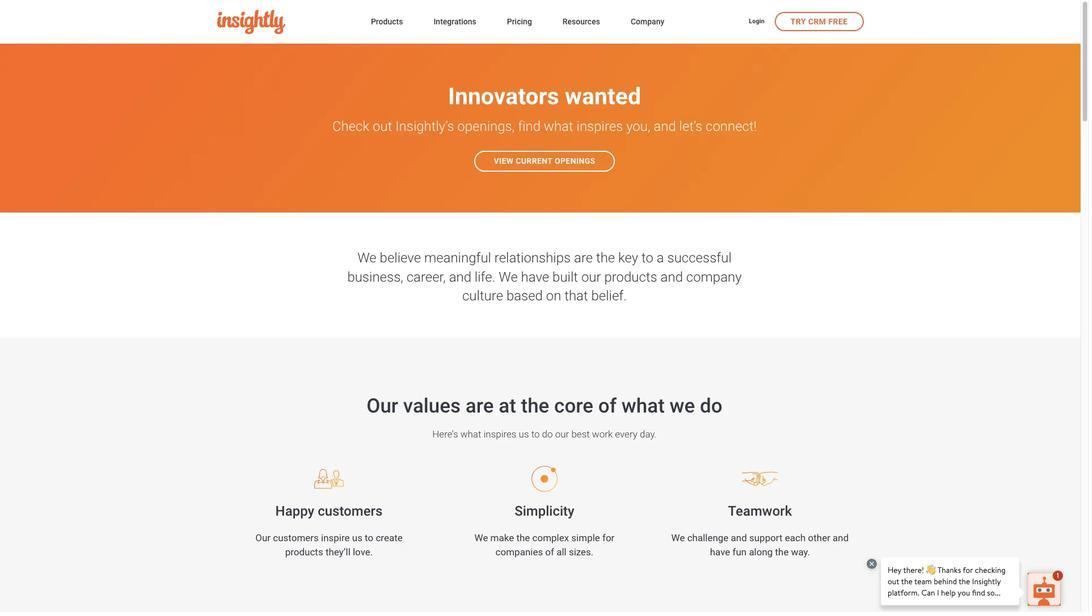 Task type: locate. For each thing, give the bounding box(es) containing it.
insightly logo link
[[217, 10, 353, 34]]

view current openings button
[[475, 151, 615, 172]]

are left at
[[466, 395, 494, 418]]

you,
[[627, 119, 651, 135]]

1 horizontal spatial have
[[710, 547, 731, 559]]

to left a
[[642, 250, 654, 266]]

have
[[521, 269, 550, 285], [710, 547, 731, 559]]

we left challenge
[[672, 533, 685, 544]]

of up "work"
[[599, 395, 617, 418]]

customers
[[318, 504, 383, 520], [273, 533, 319, 544]]

pricing link
[[507, 15, 532, 30]]

0 vertical spatial us
[[519, 429, 529, 440]]

customers for our
[[273, 533, 319, 544]]

us down our values are at the core of what we do
[[519, 429, 529, 440]]

let's
[[680, 119, 703, 135]]

all
[[557, 547, 567, 559]]

our
[[367, 395, 398, 418], [256, 533, 271, 544]]

and left let's
[[654, 119, 676, 135]]

successful
[[668, 250, 732, 266]]

0 horizontal spatial products
[[285, 547, 323, 559]]

us inside the our customers inspire us to create products they'll love.
[[352, 533, 363, 544]]

we
[[358, 250, 377, 266], [499, 269, 518, 285], [475, 533, 488, 544], [672, 533, 685, 544]]

do
[[700, 395, 723, 418], [542, 429, 553, 440]]

we up business,
[[358, 250, 377, 266]]

0 vertical spatial inspires
[[577, 119, 623, 135]]

2 vertical spatial to
[[365, 533, 374, 544]]

the
[[596, 250, 615, 266], [521, 395, 550, 418], [517, 533, 530, 544], [776, 547, 789, 559]]

inspire
[[321, 533, 350, 544]]

what right here's
[[461, 429, 481, 440]]

0 vertical spatial of
[[599, 395, 617, 418]]

what
[[544, 119, 574, 135], [622, 395, 665, 418], [461, 429, 481, 440]]

1 horizontal spatial are
[[574, 250, 593, 266]]

resources link
[[563, 15, 600, 30]]

0 vertical spatial our
[[367, 395, 398, 418]]

to down our values are at the core of what we do
[[532, 429, 540, 440]]

we for we make the complex simple for companies of all sizes.
[[475, 533, 488, 544]]

1 horizontal spatial products
[[605, 269, 658, 285]]

2 horizontal spatial to
[[642, 250, 654, 266]]

the up companies
[[517, 533, 530, 544]]

the left way.
[[776, 547, 789, 559]]

1 horizontal spatial our
[[582, 269, 601, 285]]

based
[[507, 288, 543, 304]]

have inside we believe meaningful relationships are the key to a successful business, career, and life. we have built our products and company culture based on that belief.
[[521, 269, 550, 285]]

0 horizontal spatial inspires
[[484, 429, 517, 440]]

products
[[605, 269, 658, 285], [285, 547, 323, 559]]

0 horizontal spatial what
[[461, 429, 481, 440]]

try crm free link
[[775, 12, 864, 31]]

connect!
[[706, 119, 757, 135]]

check out insightly's openings, find what inspires you, and let's connect!
[[333, 119, 757, 135]]

the left key
[[596, 250, 615, 266]]

0 vertical spatial what
[[544, 119, 574, 135]]

companies
[[496, 547, 543, 559]]

have inside we challenge and support each other and have fun along the way.
[[710, 547, 731, 559]]

our for our customers inspire us to create products they'll love.
[[256, 533, 271, 544]]

to inside the our customers inspire us to create products they'll love.
[[365, 533, 374, 544]]

we left 'make'
[[475, 533, 488, 544]]

our inside we believe meaningful relationships are the key to a successful business, career, and life. we have built our products and company culture based on that belief.
[[582, 269, 601, 285]]

innovators wanted
[[448, 83, 641, 110]]

1 horizontal spatial our
[[367, 395, 398, 418]]

other
[[808, 533, 831, 544]]

to for our customers inspire us to create products they'll love.
[[365, 533, 374, 544]]

products inside we believe meaningful relationships are the key to a successful business, career, and life. we have built our products and company culture based on that belief.
[[605, 269, 658, 285]]

a
[[657, 250, 664, 266]]

view current openings link
[[475, 151, 615, 172]]

1 vertical spatial inspires
[[484, 429, 517, 440]]

1 vertical spatial to
[[532, 429, 540, 440]]

our left best
[[555, 429, 569, 440]]

1 vertical spatial our
[[555, 429, 569, 440]]

0 vertical spatial have
[[521, 269, 550, 285]]

and down meaningful at the top left of the page
[[449, 269, 472, 285]]

customers down happy
[[273, 533, 319, 544]]

to up love.
[[365, 533, 374, 544]]

of left all
[[546, 547, 554, 559]]

customers inside the our customers inspire us to create products they'll love.
[[273, 533, 319, 544]]

try crm free button
[[775, 12, 864, 31]]

1 vertical spatial what
[[622, 395, 665, 418]]

us
[[519, 429, 529, 440], [352, 533, 363, 544]]

0 vertical spatial do
[[700, 395, 723, 418]]

integrations
[[434, 17, 477, 26]]

1 vertical spatial have
[[710, 547, 731, 559]]

our for our values are at the core of what we do
[[367, 395, 398, 418]]

inspires down at
[[484, 429, 517, 440]]

to
[[642, 250, 654, 266], [532, 429, 540, 440], [365, 533, 374, 544]]

1 horizontal spatial us
[[519, 429, 529, 440]]

simplicity
[[515, 504, 575, 520]]

what up day.
[[622, 395, 665, 418]]

0 horizontal spatial are
[[466, 395, 494, 418]]

do right we
[[700, 395, 723, 418]]

210706 careers values icon teamwork image
[[724, 465, 797, 494]]

0 vertical spatial products
[[605, 269, 658, 285]]

customers up the "inspire"
[[318, 504, 383, 520]]

1 horizontal spatial to
[[532, 429, 540, 440]]

have down challenge
[[710, 547, 731, 559]]

relationships
[[495, 250, 571, 266]]

0 vertical spatial customers
[[318, 504, 383, 520]]

0 horizontal spatial our
[[555, 429, 569, 440]]

0 vertical spatial are
[[574, 250, 593, 266]]

create
[[376, 533, 403, 544]]

company link
[[631, 15, 665, 30]]

our up that on the right top of the page
[[582, 269, 601, 285]]

find
[[518, 119, 541, 135]]

us up love.
[[352, 533, 363, 544]]

products
[[371, 17, 403, 26]]

pricing
[[507, 17, 532, 26]]

0 horizontal spatial do
[[542, 429, 553, 440]]

1 vertical spatial products
[[285, 547, 323, 559]]

us for inspire
[[352, 533, 363, 544]]

what right find
[[544, 119, 574, 135]]

1 horizontal spatial inspires
[[577, 119, 623, 135]]

0 vertical spatial our
[[582, 269, 601, 285]]

each
[[785, 533, 806, 544]]

0 vertical spatial to
[[642, 250, 654, 266]]

are inside we believe meaningful relationships are the key to a successful business, career, and life. we have built our products and company culture based on that belief.
[[574, 250, 593, 266]]

complex
[[533, 533, 569, 544]]

are
[[574, 250, 593, 266], [466, 395, 494, 418]]

1 vertical spatial do
[[542, 429, 553, 440]]

challenge
[[688, 533, 729, 544]]

our customers inspire us to create products they'll love.
[[256, 533, 403, 559]]

1 vertical spatial our
[[256, 533, 271, 544]]

do down our values are at the core of what we do
[[542, 429, 553, 440]]

have down relationships
[[521, 269, 550, 285]]

culture
[[463, 288, 503, 304]]

210706 careers values icon simplicity image
[[508, 465, 582, 494]]

are up 'built'
[[574, 250, 593, 266]]

we for we challenge and support each other and have fun along the way.
[[672, 533, 685, 544]]

inspires down the wanted
[[577, 119, 623, 135]]

way.
[[792, 547, 811, 559]]

products down key
[[605, 269, 658, 285]]

of
[[599, 395, 617, 418], [546, 547, 554, 559]]

along
[[749, 547, 773, 559]]

1 vertical spatial us
[[352, 533, 363, 544]]

we
[[670, 395, 695, 418]]

1 vertical spatial customers
[[273, 533, 319, 544]]

our inside the our customers inspire us to create products they'll love.
[[256, 533, 271, 544]]

openings,
[[458, 119, 515, 135]]

products left they'll
[[285, 547, 323, 559]]

0 horizontal spatial of
[[546, 547, 554, 559]]

meaningful
[[424, 250, 491, 266]]

we inside we challenge and support each other and have fun along the way.
[[672, 533, 685, 544]]

day.
[[640, 429, 657, 440]]

the inside we make the complex simple for companies of all sizes.
[[517, 533, 530, 544]]

0 horizontal spatial our
[[256, 533, 271, 544]]

fun
[[733, 547, 747, 559]]

check
[[333, 119, 370, 135]]

here's what inspires us to do our best work every day.
[[433, 429, 657, 440]]

0 horizontal spatial to
[[365, 533, 374, 544]]

and
[[654, 119, 676, 135], [449, 269, 472, 285], [661, 269, 683, 285], [731, 533, 747, 544], [833, 533, 849, 544]]

inspires
[[577, 119, 623, 135], [484, 429, 517, 440]]

1 vertical spatial of
[[546, 547, 554, 559]]

0 horizontal spatial us
[[352, 533, 363, 544]]

we inside we make the complex simple for companies of all sizes.
[[475, 533, 488, 544]]

love.
[[353, 547, 373, 559]]

0 horizontal spatial have
[[521, 269, 550, 285]]

our
[[582, 269, 601, 285], [555, 429, 569, 440]]



Task type: vqa. For each thing, say whether or not it's contained in the screenshot.
WHAT
yes



Task type: describe. For each thing, give the bounding box(es) containing it.
teamwork
[[728, 504, 792, 520]]

current
[[516, 157, 553, 166]]

happy
[[276, 504, 315, 520]]

and up fun
[[731, 533, 747, 544]]

2 horizontal spatial what
[[622, 395, 665, 418]]

wanted
[[565, 83, 641, 110]]

products link
[[371, 15, 403, 30]]

support
[[750, 533, 783, 544]]

the inside we believe meaningful relationships are the key to a successful business, career, and life. we have built our products and company culture based on that belief.
[[596, 250, 615, 266]]

try
[[791, 17, 806, 26]]

and down a
[[661, 269, 683, 285]]

company
[[631, 17, 665, 26]]

make
[[491, 533, 514, 544]]

every
[[615, 429, 638, 440]]

insightly logo image
[[217, 10, 285, 34]]

core
[[554, 395, 594, 418]]

we for we believe meaningful relationships are the key to a successful business, career, and life. we have built our products and company culture based on that belief.
[[358, 250, 377, 266]]

1 horizontal spatial do
[[700, 395, 723, 418]]

simple
[[572, 533, 600, 544]]

the inside we challenge and support each other and have fun along the way.
[[776, 547, 789, 559]]

2 vertical spatial what
[[461, 429, 481, 440]]

of inside we make the complex simple for companies of all sizes.
[[546, 547, 554, 559]]

belief.
[[592, 288, 627, 304]]

built
[[553, 269, 578, 285]]

login link
[[749, 17, 765, 27]]

sizes.
[[569, 547, 594, 559]]

believe
[[380, 250, 421, 266]]

at
[[499, 395, 516, 418]]

login
[[749, 17, 765, 25]]

to inside we believe meaningful relationships are the key to a successful business, career, and life. we have built our products and company culture based on that belief.
[[642, 250, 654, 266]]

on
[[546, 288, 562, 304]]

innovators
[[448, 83, 559, 110]]

we make the complex simple for companies of all sizes.
[[475, 533, 615, 559]]

our values are at the core of what we do
[[367, 395, 723, 418]]

best
[[572, 429, 590, 440]]

we believe meaningful relationships are the key to a successful business, career, and life. we have built our products and company culture based on that belief.
[[348, 250, 742, 304]]

key
[[619, 250, 639, 266]]

insightly's
[[396, 119, 454, 135]]

openings
[[555, 157, 596, 166]]

integrations link
[[434, 15, 477, 30]]

210706 careers values icon happy customers image
[[292, 465, 366, 494]]

the right at
[[521, 395, 550, 418]]

we challenge and support each other and have fun along the way.
[[672, 533, 849, 559]]

us for inspires
[[519, 429, 529, 440]]

values
[[403, 395, 461, 418]]

for
[[603, 533, 615, 544]]

life.
[[475, 269, 496, 285]]

resources
[[563, 17, 600, 26]]

company
[[687, 269, 742, 285]]

products inside the our customers inspire us to create products they'll love.
[[285, 547, 323, 559]]

here's
[[433, 429, 458, 440]]

career,
[[407, 269, 446, 285]]

view current openings
[[494, 157, 596, 166]]

and right other
[[833, 533, 849, 544]]

1 vertical spatial are
[[466, 395, 494, 418]]

customers for happy
[[318, 504, 383, 520]]

they'll
[[326, 547, 351, 559]]

business,
[[348, 269, 403, 285]]

crm
[[809, 17, 827, 26]]

to for here's what inspires us to do our best work every day.
[[532, 429, 540, 440]]

that
[[565, 288, 588, 304]]

we right life.
[[499, 269, 518, 285]]

happy customers
[[276, 504, 383, 520]]

free
[[829, 17, 848, 26]]

out
[[373, 119, 392, 135]]

1 horizontal spatial of
[[599, 395, 617, 418]]

view
[[494, 157, 514, 166]]

work
[[592, 429, 613, 440]]

try crm free
[[791, 17, 848, 26]]

1 horizontal spatial what
[[544, 119, 574, 135]]



